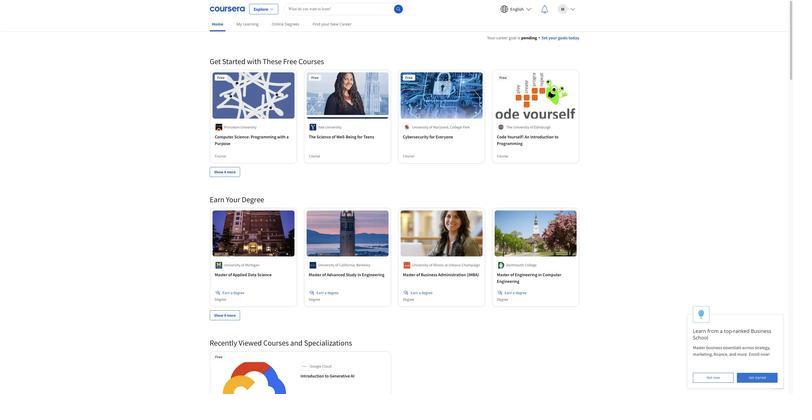 Task type: describe. For each thing, give the bounding box(es) containing it.
google
[[310, 364, 321, 369]]

show 8 more for started
[[214, 169, 236, 174]]

today
[[569, 35, 580, 40]]

urbana-
[[449, 263, 462, 268]]

earn for master of business administration (imba)
[[411, 290, 418, 295]]

berkeley
[[357, 263, 370, 268]]

course for cybersecurity for everyone
[[403, 153, 414, 158]]

recently viewed courses and specializations
[[210, 338, 352, 348]]

0 vertical spatial with
[[247, 56, 261, 66]]

get started with these free courses collection element
[[207, 48, 583, 186]]

english
[[511, 6, 524, 12]]

find
[[313, 21, 320, 27]]

science:
[[234, 134, 250, 139]]

computer science: programming with a purpose link
[[215, 133, 292, 147]]

applied
[[233, 272, 247, 277]]

alice element
[[688, 306, 784, 389]]

your career goal is pending
[[487, 35, 537, 40]]

not now
[[707, 375, 720, 380]]

university of michigan
[[224, 263, 260, 268]]

university of illinois at urbana-champaign
[[412, 263, 480, 268]]

an
[[525, 134, 530, 139]]

course for code yourself! an introduction to programming
[[497, 153, 508, 158]]

from
[[708, 328, 719, 334]]

explore button
[[249, 4, 279, 14]]

explore
[[254, 6, 268, 12]]

degree for applied
[[233, 290, 244, 295]]

started
[[755, 375, 766, 380]]

master of advanced study in engineering link
[[309, 271, 386, 278]]

0 vertical spatial your
[[487, 35, 496, 40]]

show 8 more button for your
[[210, 310, 240, 320]]

earn a degree for advanced
[[317, 290, 339, 295]]

degree for master of business administration (imba)
[[403, 297, 414, 302]]

engineering down dartmouth college on the right bottom of the page
[[515, 272, 538, 277]]

university up applied
[[224, 263, 240, 268]]

master for master business essentials across strategy, marketing, finance, and more. enroll now!
[[693, 345, 706, 350]]

2 for from the left
[[430, 134, 435, 139]]

of for administration
[[416, 272, 420, 277]]

california,
[[339, 263, 356, 268]]

introduction inside the recently viewed courses and specializations collection element
[[301, 373, 324, 379]]

enroll
[[749, 351, 760, 357]]

of for berkeley
[[335, 263, 338, 268]]

cybersecurity
[[403, 134, 429, 139]]

essentials
[[724, 345, 742, 350]]

now
[[714, 375, 720, 380]]

free for code yourself! an introduction to programming
[[500, 75, 507, 80]]

course for computer science: programming with a purpose
[[215, 153, 226, 158]]

master of applied data science
[[215, 272, 272, 277]]

maryland,
[[433, 125, 449, 129]]

cybersecurity for everyone
[[403, 134, 453, 139]]

earn for master of engineering in computer engineering
[[505, 290, 512, 295]]

computer science: programming with a purpose
[[215, 134, 289, 146]]

main content containing get started with these free courses
[[0, 28, 789, 394]]

career
[[340, 21, 352, 27]]

get started link
[[737, 373, 778, 383]]

top-
[[724, 328, 734, 334]]

1 for from the left
[[357, 134, 363, 139]]

degree for master of applied data science
[[215, 297, 226, 302]]

your for set
[[549, 35, 557, 40]]

master of business administration (imba) link
[[403, 271, 481, 278]]

engineering for study
[[362, 272, 385, 277]]

earn your degree collection element
[[207, 186, 583, 329]]

goals
[[558, 35, 568, 40]]

cybersecurity for everyone link
[[403, 133, 481, 140]]

now!
[[761, 351, 770, 357]]

earn for master of advanced study in engineering
[[317, 290, 324, 295]]

earn for master of applied data science
[[222, 290, 230, 295]]

advanced
[[327, 272, 345, 277]]

business inside learn from a top-ranked business school
[[751, 328, 772, 334]]

free inside the recently viewed courses and specializations collection element
[[215, 354, 222, 359]]

university right yale
[[325, 125, 342, 129]]

well-
[[336, 134, 346, 139]]

marketing,
[[693, 351, 713, 357]]

more for your
[[227, 313, 236, 318]]

at
[[445, 263, 448, 268]]

university of california, berkeley
[[318, 263, 370, 268]]

viewed
[[239, 338, 262, 348]]

dartmouth
[[506, 263, 524, 268]]

my
[[237, 21, 242, 27]]

set
[[542, 35, 548, 40]]

college inside earn your degree collection element
[[525, 263, 537, 268]]

of for college
[[429, 125, 433, 129]]

show for earn
[[214, 313, 224, 318]]

a for master of engineering in computer engineering
[[513, 290, 515, 295]]

a for master of advanced study in engineering
[[325, 290, 327, 295]]

princeton
[[224, 125, 240, 129]]

get started
[[749, 375, 766, 380]]

park
[[463, 125, 470, 129]]

to inside the recently viewed courses and specializations collection element
[[325, 373, 329, 379]]

study
[[346, 272, 357, 277]]

(imba)
[[467, 272, 479, 277]]

university up "cybersecurity"
[[412, 125, 429, 129]]

pending
[[522, 35, 537, 40]]

the university of edinburgh
[[506, 125, 551, 129]]

not now button
[[693, 373, 734, 383]]

introduction to generative ai
[[301, 373, 355, 379]]

introduction to generative ai link
[[301, 373, 389, 379]]

earn a degree for business
[[411, 290, 433, 295]]

is
[[518, 35, 521, 40]]

degree for engineering
[[516, 290, 527, 295]]

edinburgh
[[534, 125, 551, 129]]

learning
[[243, 21, 259, 27]]

my learning link
[[234, 18, 261, 30]]

university up advanced
[[318, 263, 334, 268]]

master of advanced study in engineering
[[309, 272, 385, 277]]

degree for master of advanced study in engineering
[[309, 297, 320, 302]]

teens
[[364, 134, 374, 139]]

programming inside code yourself! an introduction to programming
[[497, 141, 523, 146]]

8 for your
[[224, 313, 226, 318]]

learn
[[693, 328, 707, 334]]

cloud
[[322, 364, 332, 369]]

online degrees
[[272, 21, 300, 27]]

lightbulb tip image
[[699, 310, 705, 319]]

of for in
[[511, 272, 514, 277]]

specializations
[[304, 338, 352, 348]]

courses inside the recently viewed courses and specializations collection element
[[263, 338, 289, 348]]

strategy,
[[755, 345, 771, 350]]

new
[[331, 21, 339, 27]]



Task type: vqa. For each thing, say whether or not it's contained in the screenshot.


Task type: locate. For each thing, give the bounding box(es) containing it.
1 vertical spatial show 8 more
[[214, 313, 236, 318]]

1 vertical spatial science
[[257, 272, 272, 277]]

yale
[[318, 125, 325, 129]]

degree down applied
[[233, 290, 244, 295]]

degrees
[[285, 21, 300, 27]]

0 horizontal spatial introduction
[[301, 373, 324, 379]]

find your new career
[[313, 21, 352, 27]]

english button
[[496, 0, 536, 18]]

show 8 more inside earn your degree collection element
[[214, 313, 236, 318]]

master of applied data science link
[[215, 271, 292, 278]]

0 horizontal spatial courses
[[263, 338, 289, 348]]

1 horizontal spatial with
[[277, 134, 286, 139]]

0 horizontal spatial college
[[450, 125, 462, 129]]

the science of well-being for teens
[[309, 134, 374, 139]]

with
[[247, 56, 261, 66], [277, 134, 286, 139]]

earn
[[210, 194, 225, 204], [222, 290, 230, 295], [317, 290, 324, 295], [411, 290, 418, 295], [505, 290, 512, 295]]

2 show 8 more button from the top
[[210, 310, 240, 320]]

set your goals today
[[542, 35, 580, 40]]

everyone
[[436, 134, 453, 139]]

for left everyone
[[430, 134, 435, 139]]

show 8 more inside "get started with these free courses collection" element
[[214, 169, 236, 174]]

show inside "get started with these free courses collection" element
[[214, 169, 224, 174]]

yale university
[[318, 125, 342, 129]]

these
[[263, 56, 282, 66]]

science right the data in the left bottom of the page
[[257, 272, 272, 277]]

school
[[693, 334, 709, 341]]

earn your degree
[[210, 194, 264, 204]]

0 vertical spatial get
[[210, 56, 221, 66]]

1 vertical spatial 8
[[224, 313, 226, 318]]

the inside the science of well-being for teens link
[[309, 134, 316, 139]]

1 vertical spatial show 8 more button
[[210, 310, 240, 320]]

4 course from the left
[[497, 153, 508, 158]]

1 horizontal spatial in
[[538, 272, 542, 277]]

more
[[227, 169, 236, 174], [227, 313, 236, 318]]

engineering for in
[[497, 279, 520, 284]]

1 vertical spatial programming
[[497, 141, 523, 146]]

0 horizontal spatial computer
[[215, 134, 234, 139]]

None search field
[[284, 3, 405, 15]]

code yourself! an introduction to programming link
[[497, 133, 575, 147]]

business down the illinois at right bottom
[[421, 272, 437, 277]]

business inside earn your degree collection element
[[421, 272, 437, 277]]

college inside "get started with these free courses collection" element
[[450, 125, 462, 129]]

your
[[487, 35, 496, 40], [226, 194, 240, 204]]

data
[[248, 272, 257, 277]]

show for get
[[214, 169, 224, 174]]

of inside master of advanced study in engineering "link"
[[322, 272, 326, 277]]

1 in from the left
[[358, 272, 361, 277]]

science
[[317, 134, 331, 139], [257, 272, 272, 277]]

engineering down berkeley
[[362, 272, 385, 277]]

1 earn a degree from the left
[[222, 290, 244, 295]]

master for master of business administration (imba)
[[403, 272, 416, 277]]

computer inside master of engineering in computer engineering
[[543, 272, 562, 277]]

line chart image
[[499, 66, 505, 72]]

1 horizontal spatial computer
[[543, 272, 562, 277]]

1 horizontal spatial for
[[430, 134, 435, 139]]

1 degree from the left
[[233, 290, 244, 295]]

earn a degree
[[222, 290, 244, 295], [317, 290, 339, 295], [411, 290, 433, 295], [505, 290, 527, 295]]

What do you want to learn? text field
[[284, 3, 405, 15]]

degree
[[233, 290, 244, 295], [327, 290, 339, 295], [422, 290, 433, 295], [516, 290, 527, 295]]

of inside master of engineering in computer engineering
[[511, 272, 514, 277]]

google cloud
[[310, 364, 332, 369]]

1 more from the top
[[227, 169, 236, 174]]

computer
[[215, 134, 234, 139], [543, 272, 562, 277]]

0 horizontal spatial for
[[357, 134, 363, 139]]

master inside master of engineering in computer engineering
[[497, 272, 510, 277]]

champaign
[[462, 263, 480, 268]]

repeat image
[[499, 76, 505, 82]]

online degrees link
[[270, 18, 302, 30]]

of for data
[[228, 272, 232, 277]]

1 show from the top
[[214, 169, 224, 174]]

1 vertical spatial show
[[214, 313, 224, 318]]

1 vertical spatial business
[[751, 328, 772, 334]]

your for find
[[321, 21, 330, 27]]

in inside "link"
[[358, 272, 361, 277]]

degree for advanced
[[327, 290, 339, 295]]

business
[[707, 345, 723, 350]]

your inside earn your degree collection element
[[226, 194, 240, 204]]

1 vertical spatial your
[[226, 194, 240, 204]]

degree down master of engineering in computer engineering
[[516, 290, 527, 295]]

ranked
[[734, 328, 750, 334]]

8 inside "get started with these free courses collection" element
[[224, 169, 226, 174]]

course for the science of well-being for teens
[[309, 153, 320, 158]]

a for master of applied data science
[[231, 290, 233, 295]]

programming down yourself!
[[497, 141, 523, 146]]

show 8 more for your
[[214, 313, 236, 318]]

1 vertical spatial get
[[749, 375, 755, 380]]

your
[[321, 21, 330, 27], [549, 35, 557, 40]]

your right find
[[321, 21, 330, 27]]

recently viewed courses and specializations collection element
[[207, 329, 583, 394]]

1 course from the left
[[215, 153, 226, 158]]

master of engineering in computer engineering link
[[497, 271, 575, 285]]

2 in from the left
[[538, 272, 542, 277]]

courses inside "get started with these free courses collection" element
[[299, 56, 324, 66]]

degree for business
[[422, 290, 433, 295]]

get for get started
[[749, 375, 755, 380]]

science inside "get started with these free courses collection" element
[[317, 134, 331, 139]]

0 horizontal spatial in
[[358, 272, 361, 277]]

1 vertical spatial your
[[549, 35, 557, 40]]

the
[[506, 125, 513, 129], [309, 134, 316, 139]]

2 8 from the top
[[224, 313, 226, 318]]

earn a degree for applied
[[222, 290, 244, 295]]

finance,
[[714, 351, 729, 357]]

earn a degree down master of business administration (imba)
[[411, 290, 433, 295]]

get for get started with these free courses
[[210, 56, 221, 66]]

master business essentials across strategy, marketing, finance, and more. enroll now!
[[693, 345, 772, 357]]

1 show 8 more from the top
[[214, 169, 236, 174]]

3 earn a degree from the left
[[411, 290, 433, 295]]

1 horizontal spatial introduction
[[530, 134, 554, 139]]

more for started
[[227, 169, 236, 174]]

master for master of applied data science
[[215, 272, 227, 277]]

university of maryland, college park
[[412, 125, 470, 129]]

university
[[240, 125, 257, 129], [325, 125, 342, 129], [412, 125, 429, 129], [513, 125, 530, 129], [224, 263, 240, 268], [318, 263, 334, 268], [412, 263, 429, 268]]

college
[[450, 125, 462, 129], [525, 263, 537, 268]]

the for the university of edinburgh
[[506, 125, 513, 129]]

with inside computer science: programming with a purpose
[[277, 134, 286, 139]]

1 horizontal spatial college
[[525, 263, 537, 268]]

2 more from the top
[[227, 313, 236, 318]]

more inside earn your degree collection element
[[227, 313, 236, 318]]

1 vertical spatial computer
[[543, 272, 562, 277]]

help center image
[[775, 380, 782, 386]]

1 vertical spatial and
[[730, 351, 737, 357]]

degree down advanced
[[327, 290, 339, 295]]

0 vertical spatial show 8 more button
[[210, 167, 240, 177]]

master inside "link"
[[309, 272, 321, 277]]

2 course from the left
[[309, 153, 320, 158]]

introduction down edinburgh
[[530, 134, 554, 139]]

0 vertical spatial the
[[506, 125, 513, 129]]

0 vertical spatial business
[[421, 272, 437, 277]]

1 horizontal spatial business
[[751, 328, 772, 334]]

earn a degree down applied
[[222, 290, 244, 295]]

of for study
[[322, 272, 326, 277]]

code yourself! an introduction to programming
[[497, 134, 559, 146]]

administration
[[438, 272, 466, 277]]

programming right science:
[[251, 134, 276, 139]]

show 8 more button inside earn your degree collection element
[[210, 310, 240, 320]]

a
[[286, 134, 289, 139], [231, 290, 233, 295], [325, 290, 327, 295], [419, 290, 421, 295], [513, 290, 515, 295], [720, 328, 723, 334]]

programming inside computer science: programming with a purpose
[[251, 134, 276, 139]]

goal
[[509, 35, 517, 40]]

recently
[[210, 338, 237, 348]]

your inside dropdown button
[[549, 35, 557, 40]]

1 vertical spatial introduction
[[301, 373, 324, 379]]

a for master of business administration (imba)
[[419, 290, 421, 295]]

course
[[215, 153, 226, 158], [309, 153, 320, 158], [403, 153, 414, 158], [497, 153, 508, 158]]

to inside code yourself! an introduction to programming
[[555, 134, 559, 139]]

main content
[[0, 28, 789, 394]]

engineering inside "link"
[[362, 272, 385, 277]]

master of engineering in computer engineering
[[497, 272, 562, 284]]

m
[[561, 6, 565, 12]]

degree down master of business administration (imba)
[[422, 290, 433, 295]]

and
[[290, 338, 303, 348], [730, 351, 737, 357]]

of for at
[[429, 263, 433, 268]]

1 vertical spatial courses
[[263, 338, 289, 348]]

code
[[497, 134, 507, 139]]

0 horizontal spatial business
[[421, 272, 437, 277]]

online
[[272, 21, 284, 27]]

0 vertical spatial 8
[[224, 169, 226, 174]]

0 vertical spatial show 8 more
[[214, 169, 236, 174]]

1 show 8 more button from the top
[[210, 167, 240, 177]]

1 horizontal spatial programming
[[497, 141, 523, 146]]

0 vertical spatial computer
[[215, 134, 234, 139]]

0 horizontal spatial get
[[210, 56, 221, 66]]

0 vertical spatial more
[[227, 169, 236, 174]]

set your goals today button
[[539, 34, 580, 41]]

science down yale
[[317, 134, 331, 139]]

started
[[222, 56, 246, 66]]

master of business administration (imba)
[[403, 272, 479, 277]]

master inside master business essentials across strategy, marketing, finance, and more. enroll now!
[[693, 345, 706, 350]]

your right set
[[549, 35, 557, 40]]

university up yourself!
[[513, 125, 530, 129]]

degree
[[242, 194, 264, 204], [215, 297, 226, 302], [309, 297, 320, 302], [403, 297, 414, 302], [497, 297, 508, 302]]

of inside master of applied data science link
[[228, 272, 232, 277]]

0 vertical spatial introduction
[[530, 134, 554, 139]]

career
[[497, 35, 508, 40]]

1 horizontal spatial courses
[[299, 56, 324, 66]]

master for master of advanced study in engineering
[[309, 272, 321, 277]]

master for master of engineering in computer engineering
[[497, 272, 510, 277]]

introduction
[[530, 134, 554, 139], [301, 373, 324, 379]]

a inside computer science: programming with a purpose
[[286, 134, 289, 139]]

1 vertical spatial with
[[277, 134, 286, 139]]

the science of well-being for teens link
[[309, 133, 386, 140]]

coursera image
[[210, 5, 245, 13]]

0 horizontal spatial to
[[325, 373, 329, 379]]

0 vertical spatial to
[[555, 134, 559, 139]]

home link
[[210, 18, 226, 31]]

0 vertical spatial show
[[214, 169, 224, 174]]

1 horizontal spatial the
[[506, 125, 513, 129]]

of inside master of business administration (imba) link
[[416, 272, 420, 277]]

get inside alice "element"
[[749, 375, 755, 380]]

0 horizontal spatial your
[[321, 21, 330, 27]]

in inside master of engineering in computer engineering
[[538, 272, 542, 277]]

0 vertical spatial and
[[290, 338, 303, 348]]

show inside earn your degree collection element
[[214, 313, 224, 318]]

illinois
[[433, 263, 444, 268]]

1 8 from the top
[[224, 169, 226, 174]]

ai
[[351, 373, 355, 379]]

earn a degree for engineering
[[505, 290, 527, 295]]

degree for master of engineering in computer engineering
[[497, 297, 508, 302]]

more.
[[738, 351, 748, 357]]

free for computer science: programming with a purpose
[[217, 75, 225, 80]]

for
[[357, 134, 363, 139], [430, 134, 435, 139]]

in
[[358, 272, 361, 277], [538, 272, 542, 277]]

programming
[[251, 134, 276, 139], [497, 141, 523, 146]]

2 show from the top
[[214, 313, 224, 318]]

2 show 8 more from the top
[[214, 313, 236, 318]]

3 degree from the left
[[422, 290, 433, 295]]

michigan
[[245, 263, 260, 268]]

university up science:
[[240, 125, 257, 129]]

dartmouth college
[[506, 263, 537, 268]]

1 horizontal spatial to
[[555, 134, 559, 139]]

0 horizontal spatial with
[[247, 56, 261, 66]]

university left the illinois at right bottom
[[412, 263, 429, 268]]

2 degree from the left
[[327, 290, 339, 295]]

introduction down google
[[301, 373, 324, 379]]

for right being
[[357, 134, 363, 139]]

0 vertical spatial programming
[[251, 134, 276, 139]]

the for the science of well-being for teens
[[309, 134, 316, 139]]

1 horizontal spatial and
[[730, 351, 737, 357]]

1 horizontal spatial get
[[749, 375, 755, 380]]

get
[[210, 56, 221, 66], [749, 375, 755, 380]]

0 horizontal spatial the
[[309, 134, 316, 139]]

science inside earn your degree collection element
[[257, 272, 272, 277]]

more inside "get started with these free courses collection" element
[[227, 169, 236, 174]]

1 horizontal spatial your
[[487, 35, 496, 40]]

8
[[224, 169, 226, 174], [224, 313, 226, 318]]

a inside learn from a top-ranked business school
[[720, 328, 723, 334]]

3 course from the left
[[403, 153, 414, 158]]

get started with these free courses
[[210, 56, 324, 66]]

4 earn a degree from the left
[[505, 290, 527, 295]]

1 vertical spatial to
[[325, 373, 329, 379]]

earn a degree down advanced
[[317, 290, 339, 295]]

1 vertical spatial college
[[525, 263, 537, 268]]

show 8 more button for started
[[210, 167, 240, 177]]

earn a degree down master of engineering in computer engineering
[[505, 290, 527, 295]]

show 8 more button inside "get started with these free courses collection" element
[[210, 167, 240, 177]]

0 vertical spatial science
[[317, 134, 331, 139]]

free for the science of well-being for teens
[[311, 75, 319, 80]]

introduction inside code yourself! an introduction to programming
[[530, 134, 554, 139]]

1 horizontal spatial your
[[549, 35, 557, 40]]

of inside the science of well-being for teens link
[[332, 134, 336, 139]]

8 inside earn your degree collection element
[[224, 313, 226, 318]]

0 horizontal spatial your
[[226, 194, 240, 204]]

2 earn a degree from the left
[[317, 290, 339, 295]]

0 horizontal spatial programming
[[251, 134, 276, 139]]

princeton university
[[224, 125, 257, 129]]

business up strategy,
[[751, 328, 772, 334]]

1 vertical spatial more
[[227, 313, 236, 318]]

8 for started
[[224, 169, 226, 174]]

free for cybersecurity for everyone
[[405, 75, 413, 80]]

1 horizontal spatial science
[[317, 134, 331, 139]]

home
[[212, 21, 223, 27]]

college left the park
[[450, 125, 462, 129]]

show
[[214, 169, 224, 174], [214, 313, 224, 318]]

computer inside computer science: programming with a purpose
[[215, 134, 234, 139]]

engineering down dartmouth
[[497, 279, 520, 284]]

learn from a top-ranked business school
[[693, 328, 772, 341]]

0 horizontal spatial and
[[290, 338, 303, 348]]

0 vertical spatial courses
[[299, 56, 324, 66]]

and inside master business essentials across strategy, marketing, finance, and more. enroll now!
[[730, 351, 737, 357]]

college up master of engineering in computer engineering
[[525, 263, 537, 268]]

purpose
[[215, 141, 230, 146]]

find your new career link
[[311, 18, 354, 30]]

free
[[283, 56, 297, 66], [217, 75, 225, 80], [311, 75, 319, 80], [405, 75, 413, 80], [500, 75, 507, 80], [215, 354, 222, 359]]

0 vertical spatial your
[[321, 21, 330, 27]]

0 horizontal spatial science
[[257, 272, 272, 277]]

4 degree from the left
[[516, 290, 527, 295]]

0 vertical spatial college
[[450, 125, 462, 129]]

1 vertical spatial the
[[309, 134, 316, 139]]



